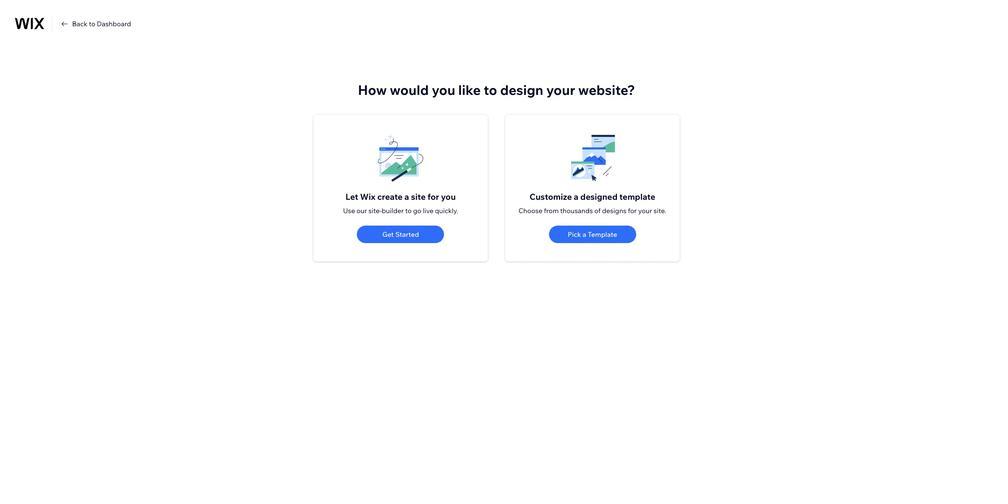 Task type: describe. For each thing, give the bounding box(es) containing it.
your for site.
[[638, 207, 652, 215]]

quickly.
[[435, 207, 458, 215]]

dashboard
[[97, 20, 131, 28]]

your for website?
[[546, 82, 575, 98]]

back to dashboard button
[[60, 19, 131, 29]]

create
[[377, 192, 403, 202]]

1 vertical spatial you
[[441, 192, 456, 202]]

builder
[[382, 207, 404, 215]]

a for pick
[[583, 231, 586, 239]]

to inside 'button'
[[89, 20, 95, 28]]

let wix create a site for you
[[346, 192, 456, 202]]

of
[[594, 207, 601, 215]]

would
[[390, 82, 429, 98]]

design
[[500, 82, 543, 98]]

let
[[346, 192, 358, 202]]

go
[[413, 207, 421, 215]]

thousands
[[560, 207, 593, 215]]

like
[[458, 82, 481, 98]]

back to dashboard
[[72, 20, 131, 28]]

site
[[411, 192, 426, 202]]

website?
[[578, 82, 635, 98]]

to for use our site-builder to go live quickly.
[[405, 207, 412, 215]]

use our site-builder to go live quickly.
[[343, 207, 458, 215]]

0 vertical spatial you
[[432, 82, 455, 98]]

template
[[619, 192, 655, 202]]

for for designs
[[628, 207, 637, 215]]

how
[[358, 82, 387, 98]]



Task type: vqa. For each thing, say whether or not it's contained in the screenshot.
→
no



Task type: locate. For each thing, give the bounding box(es) containing it.
customize
[[530, 192, 572, 202]]

get
[[382, 231, 394, 239]]

you left like
[[432, 82, 455, 98]]

for up live
[[428, 192, 439, 202]]

designs
[[602, 207, 626, 215]]

0 vertical spatial your
[[546, 82, 575, 98]]

your left site. on the top of page
[[638, 207, 652, 215]]

a up thousands
[[574, 192, 578, 202]]

0 vertical spatial to
[[89, 20, 95, 28]]

a
[[404, 192, 409, 202], [574, 192, 578, 202], [583, 231, 586, 239]]

live
[[423, 207, 433, 215]]

0 horizontal spatial your
[[546, 82, 575, 98]]

0 horizontal spatial for
[[428, 192, 439, 202]]

customize a designed template
[[530, 192, 655, 202]]

1 vertical spatial to
[[484, 82, 497, 98]]

to
[[89, 20, 95, 28], [484, 82, 497, 98], [405, 207, 412, 215]]

1 vertical spatial your
[[638, 207, 652, 215]]

pick a template button
[[549, 226, 636, 243]]

2 vertical spatial to
[[405, 207, 412, 215]]

0 vertical spatial for
[[428, 192, 439, 202]]

pick
[[568, 231, 581, 239]]

site.
[[654, 207, 666, 215]]

you up the quickly.
[[441, 192, 456, 202]]

pick a template
[[568, 231, 617, 239]]

template
[[588, 231, 617, 239]]

choose
[[519, 207, 542, 215]]

a inside button
[[583, 231, 586, 239]]

use
[[343, 207, 355, 215]]

from
[[544, 207, 559, 215]]

for for site
[[428, 192, 439, 202]]

designed
[[580, 192, 618, 202]]

you
[[432, 82, 455, 98], [441, 192, 456, 202]]

1 horizontal spatial for
[[628, 207, 637, 215]]

your right design
[[546, 82, 575, 98]]

a right pick
[[583, 231, 586, 239]]

a for customize
[[574, 192, 578, 202]]

choose from thousands of designs for your site.
[[519, 207, 666, 215]]

1 horizontal spatial a
[[574, 192, 578, 202]]

how would you like to design your website?
[[358, 82, 635, 98]]

to right like
[[484, 82, 497, 98]]

1 horizontal spatial to
[[405, 207, 412, 215]]

0 horizontal spatial to
[[89, 20, 95, 28]]

get started button
[[357, 226, 444, 243]]

2 horizontal spatial to
[[484, 82, 497, 98]]

0 horizontal spatial a
[[404, 192, 409, 202]]

wix
[[360, 192, 375, 202]]

back
[[72, 20, 87, 28]]

2 horizontal spatial a
[[583, 231, 586, 239]]

to right back
[[89, 20, 95, 28]]

started
[[395, 231, 419, 239]]

a left site
[[404, 192, 409, 202]]

for
[[428, 192, 439, 202], [628, 207, 637, 215]]

1 vertical spatial for
[[628, 207, 637, 215]]

to left go
[[405, 207, 412, 215]]

to for how would you like to design your website?
[[484, 82, 497, 98]]

site-
[[368, 207, 382, 215]]

for down template in the top of the page
[[628, 207, 637, 215]]

your
[[546, 82, 575, 98], [638, 207, 652, 215]]

1 horizontal spatial your
[[638, 207, 652, 215]]

get started
[[382, 231, 419, 239]]

our
[[357, 207, 367, 215]]



